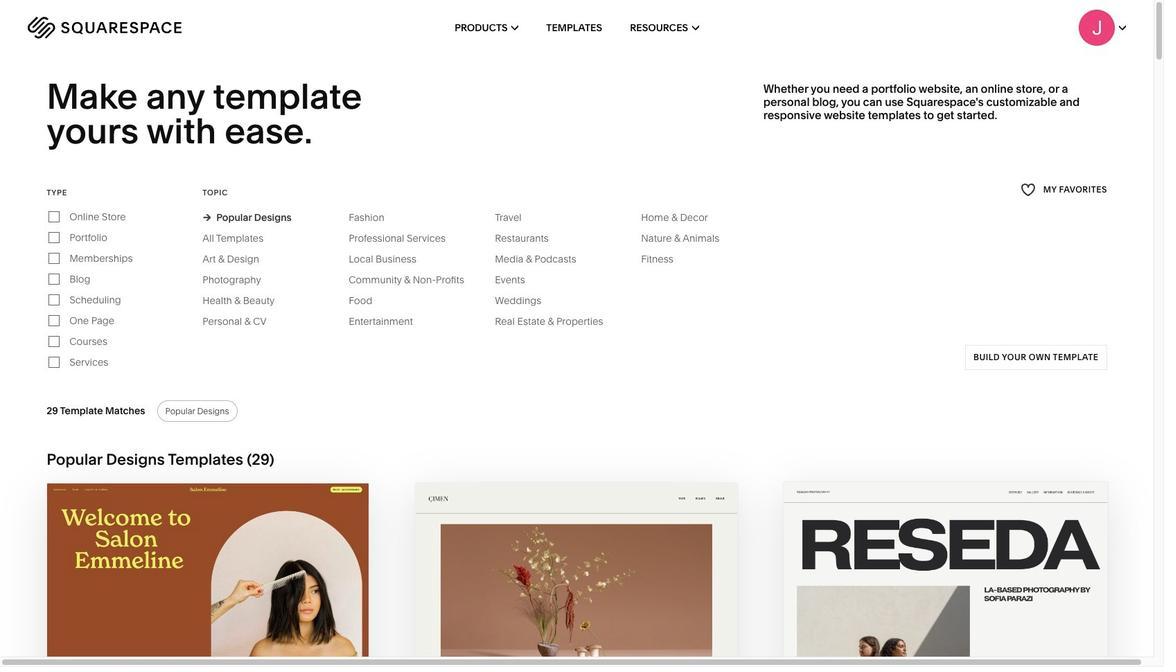 Task type: describe. For each thing, give the bounding box(es) containing it.
çimen image
[[416, 484, 738, 668]]

reseda image
[[783, 481, 1109, 668]]

emmeline image
[[47, 484, 369, 668]]



Task type: vqa. For each thing, say whether or not it's contained in the screenshot.
the right "website."
no



